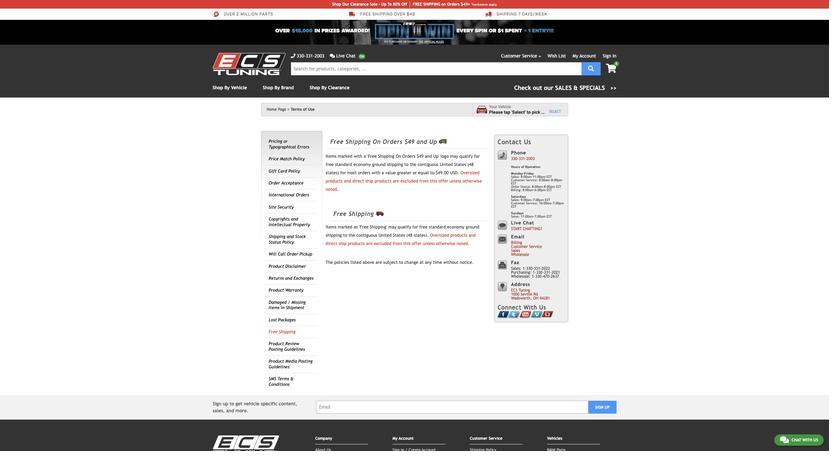 Task type: vqa. For each thing, say whether or not it's contained in the screenshot.
heart 'IMAGE'
no



Task type: locate. For each thing, give the bounding box(es) containing it.
over left 2 on the top left
[[224, 12, 235, 17]]

330- up wholesale:
[[527, 267, 534, 271]]

0 horizontal spatial or
[[284, 139, 288, 144]]

0 vertical spatial oversized
[[461, 171, 480, 176]]

shop by clearance
[[310, 85, 350, 90]]

chat inside live chat start chatting!
[[523, 220, 534, 226]]

0
[[616, 62, 618, 66]]

2 vertical spatial shipping
[[326, 233, 342, 238]]

free up states)
[[326, 162, 334, 167]]

comments image
[[330, 54, 335, 58], [781, 436, 789, 444]]

price match policy link
[[269, 157, 305, 162]]

1 horizontal spatial direct
[[353, 179, 364, 184]]

billing link
[[511, 241, 522, 246]]

the down as
[[349, 233, 355, 238]]

shop
[[332, 2, 341, 7], [213, 85, 223, 90], [263, 85, 273, 90], [310, 85, 320, 90]]

noted. up notice.
[[457, 241, 470, 246]]

wish
[[548, 53, 558, 59]]

qualify inside items marked with a 'free shipping on orders $49 and up' logo may qualify for free standard economy ground shipping to the contiguous united states (48 states) for most orders with a value greater or equal to $49.00 usd.
[[460, 154, 473, 159]]

offer
[[439, 179, 448, 184], [412, 241, 422, 246]]

over for over $15,000 in prizes
[[276, 27, 290, 34]]

2021
[[552, 271, 560, 275]]

united down logo
[[440, 162, 453, 167]]

1 horizontal spatial this
[[430, 179, 437, 184]]

comments image for live
[[330, 54, 335, 58]]

products
[[326, 179, 343, 184], [375, 179, 392, 184], [451, 233, 468, 238], [348, 241, 365, 246]]

1 vertical spatial of
[[521, 165, 524, 169]]

2 ecs tuning image from the top
[[213, 436, 279, 452]]

0 vertical spatial sales
[[556, 84, 572, 91]]

1 horizontal spatial up
[[430, 138, 437, 145]]

live for live chat start chatting!
[[511, 220, 522, 226]]

unless down usd.
[[450, 179, 462, 184]]

0 vertical spatial shipping
[[373, 12, 393, 17]]

1 vertical spatial service
[[529, 245, 542, 249]]

2003 inside 330-331-2003 link
[[315, 53, 325, 59]]

email billing customer service sales wholesale
[[511, 234, 542, 257]]

ship down "orders"
[[366, 179, 373, 184]]

states inside items marked with a 'free shipping on orders $49 and up' logo may qualify for free standard economy ground shipping to the contiguous united states (48 states) for most orders with a value greater or equal to $49.00 usd.
[[454, 162, 466, 167]]

0 horizontal spatial 330-331-2003 link
[[291, 53, 325, 60]]

to up the policies
[[343, 233, 347, 238]]

shipping inside shipping and stock status policy
[[269, 235, 286, 240]]

my account
[[573, 53, 596, 59], [393, 437, 414, 441]]

are up above
[[366, 241, 373, 246]]

1 vertical spatial or
[[284, 139, 288, 144]]

3 by from the left
[[322, 85, 327, 90]]

policy down errors
[[293, 157, 305, 162]]

0 vertical spatial in
[[315, 27, 320, 34]]

policy right the card
[[289, 169, 300, 174]]

lost packages
[[269, 318, 296, 323]]

0 vertical spatial guidelines
[[284, 347, 305, 352]]

items
[[326, 154, 337, 159], [326, 225, 337, 230], [269, 306, 280, 311]]

330- down 2022
[[536, 275, 543, 279]]

1 vertical spatial 'free
[[359, 225, 369, 230]]

by for brand
[[275, 85, 280, 90]]

service: left 10:00am-
[[526, 202, 538, 205]]

1 horizontal spatial comments image
[[781, 436, 789, 444]]

330- down phone
[[511, 157, 519, 161]]

customer inside popup button
[[501, 53, 521, 59]]

up left free shipping image
[[430, 138, 437, 145]]

comments image inside live chat link
[[330, 54, 335, 58]]

chat for live chat start chatting!
[[523, 220, 534, 226]]

marked
[[338, 154, 353, 159], [338, 225, 353, 230]]

8:00am- up 9:00am-
[[523, 188, 535, 192]]

2003 up operation
[[527, 157, 535, 161]]

1 vertical spatial over
[[276, 27, 290, 34]]

6:00pm
[[535, 188, 546, 192]]

are for free shipping
[[366, 241, 373, 246]]

product for product disclaimer
[[269, 264, 284, 269]]

1 horizontal spatial excluded
[[401, 179, 418, 184]]

1 vertical spatial us
[[540, 304, 546, 311]]

330-
[[297, 53, 306, 59], [511, 157, 519, 161], [527, 267, 534, 271], [537, 271, 544, 275], [536, 275, 543, 279]]

2 by from the left
[[275, 85, 280, 90]]

posting for product media posting guidelines
[[299, 359, 313, 364]]

guidelines down review
[[284, 347, 305, 352]]

prizes
[[322, 27, 340, 34]]

items up states)
[[326, 154, 337, 159]]

otherwise for free shipping on orders $49 and up
[[463, 179, 482, 184]]

up right -
[[382, 2, 387, 7]]

sign
[[603, 53, 612, 59], [213, 402, 222, 407], [595, 406, 604, 410]]

noted. down states)
[[326, 187, 339, 192]]

billing:
[[511, 188, 522, 192]]

oversized for free shipping
[[430, 233, 449, 238]]

product inside product media posting guidelines
[[269, 359, 284, 364]]

product disclaimer link
[[269, 264, 306, 269]]

policy for price match policy
[[293, 157, 305, 162]]

with
[[354, 154, 363, 159], [372, 171, 381, 176], [803, 438, 813, 443]]

0 horizontal spatial economy
[[354, 162, 371, 167]]

posting right media
[[299, 359, 313, 364]]

0 horizontal spatial (48
[[407, 233, 413, 238]]

1 horizontal spatial us
[[540, 304, 546, 311]]

0 horizontal spatial live
[[336, 53, 345, 59]]

0 horizontal spatial free shipping
[[269, 330, 296, 335]]

usd.
[[450, 171, 459, 176]]

0 horizontal spatial over
[[224, 12, 235, 17]]

vehicle inside the your vehicle please tap 'select' to pick a vehicle
[[545, 109, 560, 115]]

product inside product review posting guidelines
[[269, 342, 284, 347]]

customer service inside popup button
[[501, 53, 537, 59]]

shipping inside items marked as 'free shipping' may qualify for free standard economy ground shipping to the contiguous united states (48 states).
[[326, 233, 342, 238]]

in left prizes
[[315, 27, 320, 34]]

0 vertical spatial posting
[[269, 347, 283, 352]]

sales: left 11:00am-
[[511, 215, 520, 219]]

and
[[417, 138, 428, 145], [425, 154, 432, 159], [344, 179, 351, 184], [291, 217, 298, 222], [469, 233, 476, 238], [287, 235, 294, 240], [285, 276, 292, 281], [226, 409, 234, 414]]

up inside "button"
[[605, 406, 610, 410]]

start chatting! link
[[511, 227, 543, 232]]

1 vertical spatial (48
[[407, 233, 413, 238]]

0 horizontal spatial us
[[524, 138, 532, 146]]

marked inside items marked with a 'free shipping on orders $49 and up' logo may qualify for free standard economy ground shipping to the contiguous united states (48 states) for most orders with a value greater or equal to $49.00 usd.
[[338, 154, 353, 159]]

excluded for free shipping on orders $49 and up
[[401, 179, 418, 184]]

damaged / missing items in shipment
[[269, 300, 306, 311]]

match
[[280, 157, 292, 162]]

to left pick
[[527, 109, 531, 115]]

2 horizontal spatial chat
[[792, 438, 802, 443]]

get
[[236, 402, 243, 407]]

2 vertical spatial a
[[382, 171, 384, 176]]

fax
[[511, 260, 520, 266]]

0 vertical spatial on
[[373, 138, 381, 145]]

united down 'shipping''
[[379, 233, 392, 238]]

every spin or $1 spent = 1 entry!!!
[[457, 27, 554, 34]]

oversized products and direct ship products are excluded from this offer unless otherwise noted. for free shipping on orders $49 and up
[[326, 171, 482, 192]]

in down damaged
[[281, 306, 285, 311]]

0 horizontal spatial may
[[389, 225, 397, 230]]

oversized right usd.
[[461, 171, 480, 176]]

$49 left up' on the top right of page
[[417, 154, 424, 159]]

as
[[354, 225, 358, 230]]

shop by brand link
[[263, 85, 294, 90]]

1 horizontal spatial vehicle
[[498, 105, 511, 109]]

1 by from the left
[[225, 85, 230, 90]]

2 vertical spatial chat
[[792, 438, 802, 443]]

0 horizontal spatial a
[[364, 154, 366, 159]]

posting inside product review posting guidelines
[[269, 347, 283, 352]]

1 product from the top
[[269, 264, 284, 269]]

direct down "orders"
[[353, 179, 364, 184]]

guidelines inside product media posting guidelines
[[269, 365, 290, 370]]

customer service
[[501, 53, 537, 59], [470, 437, 503, 441]]

0 vertical spatial policy
[[293, 157, 305, 162]]

for left most
[[341, 171, 346, 176]]

0 vertical spatial (48
[[468, 162, 474, 167]]

with
[[524, 304, 538, 311]]

international orders
[[269, 193, 309, 198]]

shipping
[[373, 12, 393, 17], [387, 162, 403, 167], [326, 233, 342, 238]]

may inside items marked with a 'free shipping on orders $49 and up' logo may qualify for free standard economy ground shipping to the contiguous united states (48 states) for most orders with a value greater or equal to $49.00 usd.
[[450, 154, 458, 159]]

direct
[[353, 179, 364, 184], [326, 241, 338, 246]]

8:00am- down 11:00pm
[[532, 185, 544, 189]]

shipping up the
[[326, 233, 342, 238]]

product up returns
[[269, 264, 284, 269]]

$49 up items marked with a 'free shipping on orders $49 and up' logo may qualify for free standard economy ground shipping to the contiguous united states (48 states) for most orders with a value greater or equal to $49.00 usd.
[[405, 138, 415, 145]]

economy inside items marked as 'free shipping' may qualify for free standard economy ground shipping to the contiguous united states (48 states).
[[447, 225, 465, 230]]

0 vertical spatial live
[[336, 53, 345, 59]]

2 vertical spatial are
[[376, 260, 382, 265]]

shipping inside items marked with a 'free shipping on orders $49 and up' logo may qualify for free standard economy ground shipping to the contiguous united states (48 states) for most orders with a value greater or equal to $49.00 usd.
[[387, 162, 403, 167]]

0 horizontal spatial order
[[269, 181, 280, 186]]

and inside items marked with a 'free shipping on orders $49 and up' logo may qualify for free standard economy ground shipping to the contiguous united states (48 states) for most orders with a value greater or equal to $49.00 usd.
[[425, 154, 432, 159]]

1 vertical spatial unless
[[423, 241, 435, 246]]

8:00pm down 11:00pm
[[544, 185, 555, 189]]

product for product media posting guidelines
[[269, 359, 284, 364]]

330-331-2003 link down over $15,000 in prizes
[[291, 53, 325, 60]]

items left as
[[326, 225, 337, 230]]

0 horizontal spatial chat
[[346, 53, 356, 59]]

sms terms & conditions link
[[269, 377, 294, 387]]

shipping
[[497, 12, 517, 17], [346, 138, 371, 145], [378, 154, 395, 159], [349, 211, 374, 217], [269, 235, 286, 240], [279, 330, 296, 335]]

0 vertical spatial oversized products and direct ship products are excluded from this offer unless otherwise noted.
[[326, 171, 482, 192]]

email
[[511, 234, 525, 240]]

sales: down hours
[[511, 175, 520, 179]]

1 vertical spatial noted.
[[457, 241, 470, 246]]

necessary.
[[404, 40, 419, 43]]

$49 right the over
[[407, 12, 415, 17]]

ping
[[432, 2, 440, 7]]

1-
[[523, 267, 527, 271], [533, 271, 537, 275], [532, 275, 536, 279]]

shipping and stock status policy link
[[269, 235, 306, 245]]

us inside 'link'
[[814, 438, 819, 443]]

0 horizontal spatial standard
[[335, 162, 352, 167]]

chat inside 'link'
[[792, 438, 802, 443]]

free ship ping on orders $49+ *exclusions apply
[[413, 2, 497, 7]]

1 horizontal spatial for
[[413, 225, 418, 230]]

& left specials
[[574, 84, 578, 91]]

product for product review posting guidelines
[[269, 342, 284, 347]]

items inside items marked with a 'free shipping on orders $49 and up' logo may qualify for free standard economy ground shipping to the contiguous united states (48 states) for most orders with a value greater or equal to $49.00 usd.
[[326, 154, 337, 159]]

0 horizontal spatial united
[[379, 233, 392, 238]]

at
[[420, 260, 424, 265]]

comments image for chat
[[781, 436, 789, 444]]

ecs tuning image
[[213, 53, 286, 75], [213, 436, 279, 452]]

0 horizontal spatial in
[[281, 306, 285, 311]]

states up usd.
[[454, 162, 466, 167]]

0 horizontal spatial oversized
[[430, 233, 449, 238]]

the inside items marked as 'free shipping' may qualify for free standard economy ground shipping to the contiguous united states (48 states).
[[349, 233, 355, 238]]

free inside items marked as 'free shipping' may qualify for free standard economy ground shipping to the contiguous united states (48 states).
[[420, 225, 428, 230]]

oversized
[[461, 171, 480, 176], [430, 233, 449, 238]]

1 vertical spatial united
[[379, 233, 392, 238]]

acceptance
[[281, 181, 304, 186]]

0 vertical spatial chat
[[346, 53, 356, 59]]

contiguous
[[418, 162, 439, 167], [357, 233, 378, 238]]

0 vertical spatial economy
[[354, 162, 371, 167]]

clearance for our
[[351, 2, 369, 7]]

sign inside "sign up to get vehicle specific content, sales, and more."
[[213, 402, 222, 407]]

1 horizontal spatial otherwise
[[463, 179, 482, 184]]

0 horizontal spatial contiguous
[[357, 233, 378, 238]]

direct for free shipping
[[326, 241, 338, 246]]

3 sales: from the top
[[511, 215, 520, 219]]

4 sales: from the top
[[511, 267, 522, 271]]

chat with us link
[[775, 435, 824, 446]]

to left the change
[[399, 260, 403, 265]]

0 horizontal spatial direct
[[326, 241, 338, 246]]

for right logo
[[474, 154, 480, 159]]

0 vertical spatial standard
[[335, 162, 352, 167]]

0 horizontal spatial posting
[[269, 347, 283, 352]]

to up greater
[[405, 162, 409, 167]]

2 oversized products and direct ship products are excluded from this offer unless otherwise noted. from the top
[[326, 233, 476, 246]]

sales down billing link
[[511, 249, 520, 253]]

this for free shipping on orders $49 and up
[[430, 179, 437, 184]]

3 product from the top
[[269, 342, 284, 347]]

no
[[385, 40, 389, 43]]

of inside hours of operation monday-friday sales: 8:00am-11:00pm est customer service: 8:00am-8:00pm est order status: 8:00am-8:00pm est billing: 8:00am-6:00pm est saturdays sales: 9:00am-7:00pm est customer service: 10:00am-7:00pm est sundays sales: 11:00am-7:00pm est
[[521, 165, 524, 169]]

free shipping image
[[440, 139, 447, 144]]

contiguous inside items marked with a 'free shipping on orders $49 and up' logo may qualify for free standard economy ground shipping to the contiguous united states (48 states) for most orders with a value greater or equal to $49.00 usd.
[[418, 162, 439, 167]]

for
[[474, 154, 480, 159], [341, 171, 346, 176], [413, 225, 418, 230]]

& down product media posting guidelines
[[291, 377, 294, 382]]

states left the states).
[[393, 233, 405, 238]]

2 marked from the top
[[338, 225, 353, 230]]

'free inside items marked as 'free shipping' may qualify for free standard economy ground shipping to the contiguous united states (48 states).
[[359, 225, 369, 230]]

2003 left live chat
[[315, 53, 325, 59]]

1 horizontal spatial unless
[[450, 179, 462, 184]]

4 product from the top
[[269, 359, 284, 364]]

copyrights and intellectual property
[[269, 217, 310, 227]]

united inside items marked with a 'free shipping on orders $49 and up' logo may qualify for free standard economy ground shipping to the contiguous united states (48 states) for most orders with a value greater or equal to $49.00 usd.
[[440, 162, 453, 167]]

1 vertical spatial direct
[[326, 241, 338, 246]]

0 horizontal spatial from
[[393, 241, 402, 246]]

of for terms
[[303, 107, 307, 112]]

'free right as
[[359, 225, 369, 230]]

1 vertical spatial customer service
[[470, 437, 503, 441]]

comments image left live chat
[[330, 54, 335, 58]]

products up notice.
[[451, 233, 468, 238]]

contiguous inside items marked as 'free shipping' may qualify for free standard economy ground shipping to the contiguous united states (48 states).
[[357, 233, 378, 238]]

to left get
[[230, 402, 234, 407]]

1 vertical spatial may
[[389, 225, 397, 230]]

1 vertical spatial oversized
[[430, 233, 449, 238]]

oversized products and direct ship products are excluded from this offer unless otherwise noted. for free shipping
[[326, 233, 476, 246]]

2 product from the top
[[269, 288, 284, 293]]

chatting!
[[523, 227, 543, 232]]

8:00pm right 11:00pm
[[552, 178, 563, 182]]

Search text field
[[291, 62, 582, 76]]

marked inside items marked as 'free shipping' may qualify for free standard economy ground shipping to the contiguous united states (48 states).
[[338, 225, 353, 230]]

1 vertical spatial free
[[420, 225, 428, 230]]

a right pick
[[542, 109, 544, 115]]

order right call
[[287, 252, 298, 257]]

card
[[278, 169, 287, 174]]

0 horizontal spatial offer
[[412, 241, 422, 246]]

customer service link
[[511, 245, 542, 249]]

1 vertical spatial my account
[[393, 437, 414, 441]]

1 service: from the top
[[526, 178, 538, 182]]

excluded for free shipping
[[374, 241, 392, 246]]

free up the states).
[[420, 225, 428, 230]]

1 vertical spatial shipping
[[387, 162, 403, 167]]

the up greater
[[410, 162, 417, 167]]

to
[[527, 109, 531, 115], [405, 162, 409, 167], [430, 171, 435, 176], [343, 233, 347, 238], [399, 260, 403, 265], [230, 402, 234, 407]]

your
[[489, 105, 497, 109]]

may right logo
[[450, 154, 458, 159]]

and left stock
[[287, 235, 294, 240]]

order left 'status:'
[[511, 185, 520, 189]]

0 vertical spatial free shipping
[[334, 211, 376, 217]]

product for product warranty
[[269, 288, 284, 293]]

0 horizontal spatial states
[[393, 233, 405, 238]]

shipping and stock status policy
[[269, 235, 306, 245]]

comments image inside "chat with us" 'link'
[[781, 436, 789, 444]]

1 vertical spatial clearance
[[328, 85, 350, 90]]

order inside hours of operation monday-friday sales: 8:00am-11:00pm est customer service: 8:00am-8:00pm est order status: 8:00am-8:00pm est billing: 8:00am-6:00pm est saturdays sales: 9:00am-7:00pm est customer service: 10:00am-7:00pm est sundays sales: 11:00am-7:00pm est
[[511, 185, 520, 189]]

and inside "sign up to get vehicle specific content, sales, and more."
[[226, 409, 234, 414]]

shipping down -
[[373, 12, 393, 17]]

1 horizontal spatial oversized
[[461, 171, 480, 176]]

& inside sms terms & conditions
[[291, 377, 294, 382]]

oversized right the states).
[[430, 233, 449, 238]]

sign inside "button"
[[595, 406, 604, 410]]

exchanges
[[294, 276, 314, 281]]

1 vertical spatial ground
[[466, 225, 480, 230]]

from down items marked as 'free shipping' may qualify for free standard economy ground shipping to the contiguous united states (48 states).
[[393, 241, 402, 246]]

order down the gift
[[269, 181, 280, 186]]

free shipping up as
[[334, 211, 376, 217]]

direct up the
[[326, 241, 338, 246]]

product review posting guidelines
[[269, 342, 305, 352]]

on
[[373, 138, 381, 145], [396, 154, 401, 159]]

customer inside email billing customer service sales wholesale
[[511, 245, 528, 249]]

home page link
[[267, 107, 290, 112]]

0 vertical spatial ecs tuning image
[[213, 53, 286, 75]]

0 vertical spatial service:
[[526, 178, 538, 182]]

or inside pricing or typographical errors
[[284, 139, 288, 144]]

product review posting guidelines link
[[269, 342, 305, 352]]

0 vertical spatial a
[[542, 109, 544, 115]]

your vehicle please tap 'select' to pick a vehicle
[[489, 105, 560, 115]]

2 vertical spatial $49
[[417, 154, 424, 159]]

contiguous up equal
[[418, 162, 439, 167]]

live inside live chat start chatting!
[[511, 220, 522, 226]]

up inside "sign up to get vehicle specific content, sales, and more."
[[223, 402, 228, 407]]

a up "orders"
[[364, 154, 366, 159]]

over
[[224, 12, 235, 17], [276, 27, 290, 34]]

live chat
[[336, 53, 356, 59]]

may right 'shipping''
[[389, 225, 397, 230]]

free shipping eligible image
[[376, 212, 384, 216]]

and left free shipping image
[[417, 138, 428, 145]]

guidelines down media
[[269, 365, 290, 370]]

guidelines inside product review posting guidelines
[[284, 347, 305, 352]]

1 vertical spatial ship
[[339, 241, 347, 246]]

marked for free shipping
[[338, 225, 353, 230]]

and left up' on the top right of page
[[425, 154, 432, 159]]

specials
[[580, 84, 605, 91]]

0 horizontal spatial noted.
[[326, 187, 339, 192]]

by for vehicle
[[225, 85, 230, 90]]

us for chat
[[814, 438, 819, 443]]

greater
[[397, 171, 412, 176]]

marked left as
[[338, 225, 353, 230]]

0 vertical spatial 2003
[[315, 53, 325, 59]]

orders inside items marked with a 'free shipping on orders $49 and up' logo may qualify for free standard economy ground shipping to the contiguous united states (48 states) for most orders with a value greater or equal to $49.00 usd.
[[403, 154, 416, 159]]

items inside damaged / missing items in shipment
[[269, 306, 280, 311]]

missing
[[292, 300, 306, 305]]

est
[[547, 175, 552, 179], [511, 182, 517, 185], [556, 185, 562, 189], [547, 188, 552, 192], [545, 198, 551, 202], [511, 205, 517, 209], [547, 215, 552, 219]]

by for clearance
[[322, 85, 327, 90]]

live chat link
[[330, 53, 366, 60]]

330-331-2003
[[297, 53, 325, 59]]

contiguous down as
[[357, 233, 378, 238]]

2 sales: from the top
[[511, 198, 520, 202]]

and up property
[[291, 217, 298, 222]]

shop for shop by vehicle
[[213, 85, 223, 90]]

rd
[[534, 293, 538, 297]]

sales inside email billing customer service sales wholesale
[[511, 249, 520, 253]]

2 vertical spatial with
[[803, 438, 813, 443]]

product down returns
[[269, 288, 284, 293]]

to inside items marked as 'free shipping' may qualify for free standard economy ground shipping to the contiguous united states (48 states).
[[343, 233, 347, 238]]

every
[[457, 27, 474, 34]]

0 horizontal spatial sales
[[511, 249, 520, 253]]

states inside items marked as 'free shipping' may qualify for free standard economy ground shipping to the contiguous united states (48 states).
[[393, 233, 405, 238]]

vehicle up "more."
[[244, 402, 260, 407]]

comments image left 'chat with us'
[[781, 436, 789, 444]]

1 horizontal spatial noted.
[[457, 241, 470, 246]]

this
[[430, 179, 437, 184], [404, 241, 411, 246]]

free shipping down lost packages
[[269, 330, 296, 335]]

ecs tuning image up shop by vehicle
[[213, 53, 286, 75]]

wholesale
[[511, 253, 529, 257]]

shop for shop our clearance sale - up to 80% off
[[332, 2, 341, 7]]

posting inside product media posting guidelines
[[299, 359, 313, 364]]

over 2 million parts
[[224, 12, 273, 17]]

2 vertical spatial us
[[814, 438, 819, 443]]

0 vertical spatial ship
[[366, 179, 373, 184]]

items inside items marked as 'free shipping' may qualify for free standard economy ground shipping to the contiguous united states (48 states).
[[326, 225, 337, 230]]

0 horizontal spatial excluded
[[374, 241, 392, 246]]

1 vertical spatial economy
[[447, 225, 465, 230]]

from down equal
[[420, 179, 429, 184]]

1 marked from the top
[[338, 154, 353, 159]]

terms up the conditions
[[278, 377, 289, 382]]

1 horizontal spatial contiguous
[[418, 162, 439, 167]]

$49 inside items marked with a 'free shipping on orders $49 and up' logo may qualify for free standard economy ground shipping to the contiguous united states (48 states) for most orders with a value greater or equal to $49.00 usd.
[[417, 154, 424, 159]]

0 vertical spatial excluded
[[401, 179, 418, 184]]

0 horizontal spatial ground
[[372, 162, 386, 167]]

united inside items marked as 'free shipping' may qualify for free standard economy ground shipping to the contiguous united states (48 states).
[[379, 233, 392, 238]]

1 oversized products and direct ship products are excluded from this offer unless otherwise noted. from the top
[[326, 171, 482, 192]]

offer down $49.00
[[439, 179, 448, 184]]

0 horizontal spatial &
[[291, 377, 294, 382]]

policy up will call order pickup
[[282, 240, 294, 245]]

from for free shipping
[[393, 241, 402, 246]]

over
[[394, 12, 406, 17]]

international orders link
[[269, 193, 309, 198]]

7
[[519, 12, 521, 17]]

status
[[269, 240, 281, 245]]

pickup
[[300, 252, 312, 257]]

in
[[613, 53, 617, 59]]

items down damaged
[[269, 306, 280, 311]]

qualify
[[460, 154, 473, 159], [398, 225, 411, 230]]

orders
[[447, 2, 460, 7], [383, 138, 403, 145], [403, 154, 416, 159], [296, 193, 309, 198]]

11:00pm
[[533, 175, 546, 179]]

1 vertical spatial vehicle
[[244, 402, 260, 407]]

orders up greater
[[403, 154, 416, 159]]

2 horizontal spatial or
[[489, 27, 497, 34]]

0 horizontal spatial account
[[399, 437, 414, 441]]

1 horizontal spatial may
[[450, 154, 458, 159]]



Task type: describe. For each thing, give the bounding box(es) containing it.
0 vertical spatial us
[[524, 138, 532, 146]]

0 vertical spatial with
[[354, 154, 363, 159]]

product disclaimer
[[269, 264, 306, 269]]

2 vertical spatial service
[[489, 437, 503, 441]]

/
[[288, 300, 290, 305]]

lost
[[269, 318, 277, 323]]

1 horizontal spatial with
[[372, 171, 381, 176]]

otherwise for free shipping
[[436, 241, 456, 246]]

are for free shipping on orders $49 and up
[[393, 179, 399, 184]]

content,
[[279, 402, 297, 407]]

$49+
[[461, 2, 470, 7]]

for inside items marked as 'free shipping' may qualify for free standard economy ground shipping to the contiguous united states (48 states).
[[413, 225, 418, 230]]

live for live chat
[[336, 53, 345, 59]]

products down value
[[375, 179, 392, 184]]

shop our clearance sale - up to 80% off link
[[332, 1, 410, 7]]

shipping inside items marked with a 'free shipping on orders $49 and up' logo may qualify for free standard economy ground shipping to the contiguous united states (48 states) for most orders with a value greater or equal to $49.00 usd.
[[378, 154, 395, 159]]

1 vertical spatial 8:00pm
[[544, 185, 555, 189]]

orders up items marked with a 'free shipping on orders $49 and up' logo may qualify for free standard economy ground shipping to the contiguous united states (48 states) for most orders with a value greater or equal to $49.00 usd.
[[383, 138, 403, 145]]

states).
[[414, 233, 429, 238]]

this for free shipping
[[404, 241, 411, 246]]

guidelines for review
[[284, 347, 305, 352]]

sign in
[[603, 53, 617, 59]]

products down states)
[[326, 179, 343, 184]]

1 vertical spatial a
[[364, 154, 366, 159]]

shop our clearance sale - up to 80% off
[[332, 2, 407, 7]]

1- right wholesale:
[[532, 275, 536, 279]]

0 vertical spatial $49
[[407, 12, 415, 17]]

media
[[285, 359, 297, 364]]

phone image
[[291, 54, 296, 58]]

vehicles
[[547, 437, 563, 441]]

sign for sign up to get vehicle specific content, sales, and more.
[[213, 402, 222, 407]]

0 link
[[601, 61, 619, 74]]

clearance for by
[[328, 85, 350, 90]]

oversized for free shipping on orders $49 and up
[[461, 171, 480, 176]]

$15,000
[[292, 27, 313, 34]]

0 vertical spatial or
[[489, 27, 497, 34]]

warranty
[[285, 288, 304, 293]]

(48 inside items marked with a 'free shipping on orders $49 and up' logo may qualify for free standard economy ground shipping to the contiguous united states (48 states) for most orders with a value greater or equal to $49.00 usd.
[[468, 162, 474, 167]]

2 horizontal spatial for
[[474, 154, 480, 159]]

home page
[[267, 107, 286, 112]]

packages
[[278, 318, 296, 323]]

shopping cart image
[[606, 64, 617, 73]]

1 horizontal spatial &
[[574, 84, 578, 91]]

shop for shop by brand
[[263, 85, 273, 90]]

property
[[293, 222, 310, 227]]

shipment
[[286, 306, 305, 311]]

1 vertical spatial $49
[[405, 138, 415, 145]]

10:00am-
[[539, 202, 553, 205]]

copyrights and intellectual property link
[[269, 217, 310, 227]]

1 horizontal spatial are
[[376, 260, 382, 265]]

stock
[[295, 235, 306, 240]]

0 horizontal spatial on
[[373, 138, 381, 145]]

from for free shipping on orders $49 and up
[[420, 179, 429, 184]]

items for free shipping
[[326, 225, 337, 230]]

price match policy
[[269, 157, 305, 162]]

policy inside shipping and stock status policy
[[282, 240, 294, 245]]

or inside items marked with a 'free shipping on orders $49 and up' logo may qualify for free standard economy ground shipping to the contiguous united states (48 states) for most orders with a value greater or equal to $49.00 usd.
[[413, 171, 417, 176]]

free inside items marked with a 'free shipping on orders $49 and up' logo may qualify for free standard economy ground shipping to the contiguous united states (48 states) for most orders with a value greater or equal to $49.00 usd.
[[326, 162, 334, 167]]

spent
[[505, 27, 522, 34]]

1- left 2022
[[533, 271, 537, 275]]

1- up wholesale:
[[523, 267, 527, 271]]

1 sales: from the top
[[511, 175, 520, 179]]

monday-
[[511, 172, 524, 176]]

shipping up as
[[349, 211, 374, 217]]

0 horizontal spatial my account
[[393, 437, 414, 441]]

ground inside items marked with a 'free shipping on orders $49 and up' logo may qualify for free standard economy ground shipping to the contiguous united states (48 states) for most orders with a value greater or equal to $49.00 usd.
[[372, 162, 386, 167]]

our
[[343, 2, 349, 7]]

most
[[347, 171, 357, 176]]

products down as
[[348, 241, 365, 246]]

unless for free shipping
[[423, 241, 435, 246]]

see official rules link
[[419, 40, 444, 44]]

intellectual
[[269, 222, 292, 227]]

damaged
[[269, 300, 287, 305]]

direct for free shipping on orders $49 and up
[[353, 179, 364, 184]]

qualify inside items marked as 'free shipping' may qualify for free standard economy ground shipping to the contiguous united states (48 states).
[[398, 225, 411, 230]]

and inside shipping and stock status policy
[[287, 235, 294, 240]]

guidelines for media
[[269, 365, 290, 370]]

official
[[425, 40, 436, 43]]

ship for free shipping
[[339, 241, 347, 246]]

331- inside phone 330-331-2003
[[519, 157, 527, 161]]

may inside items marked as 'free shipping' may qualify for free standard economy ground shipping to the contiguous united states (48 states).
[[389, 225, 397, 230]]

ship for free shipping on orders $49 and up
[[366, 179, 373, 184]]

review
[[285, 342, 299, 347]]

1 horizontal spatial free shipping
[[334, 211, 376, 217]]

-
[[379, 2, 380, 7]]

0 vertical spatial account
[[580, 53, 596, 59]]

terms of use
[[291, 107, 315, 112]]

policy for gift card policy
[[289, 169, 300, 174]]

shipping up "orders"
[[346, 138, 371, 145]]

over for over 2 million parts
[[224, 12, 235, 17]]

8:00am- up 6:00pm
[[539, 178, 552, 182]]

vehicle inside the your vehicle please tap 'select' to pick a vehicle
[[498, 105, 511, 109]]

notice.
[[460, 260, 474, 265]]

a inside the your vehicle please tap 'select' to pick a vehicle
[[542, 109, 544, 115]]

policies
[[335, 260, 349, 265]]

change
[[405, 260, 419, 265]]

to inside "sign up to get vehicle specific content, sales, and more."
[[230, 402, 234, 407]]

sales & specials
[[556, 84, 605, 91]]

2637
[[551, 275, 559, 279]]

the policies listed above are subject to change at any time without notice.
[[326, 260, 474, 265]]

logo
[[441, 154, 449, 159]]

sign for sign in
[[603, 53, 612, 59]]

us for connect
[[540, 304, 546, 311]]

of for hours
[[521, 165, 524, 169]]

7:00pm right 9:00am-
[[553, 202, 564, 205]]

ecs tuning 'spin to win' contest logo image
[[375, 23, 454, 39]]

rules
[[436, 40, 444, 43]]

shop by clearance link
[[310, 85, 350, 90]]

please
[[489, 109, 503, 115]]

without
[[444, 260, 459, 265]]

shop by vehicle link
[[213, 85, 247, 90]]

free shipping link
[[269, 330, 296, 335]]

1 horizontal spatial my account
[[573, 53, 596, 59]]

subject
[[384, 260, 398, 265]]

1 ecs tuning image from the top
[[213, 53, 286, 75]]

unless for free shipping on orders $49 and up
[[450, 179, 462, 184]]

offer for free shipping on orders $49 and up
[[439, 179, 448, 184]]

and up notice.
[[469, 233, 476, 238]]

0 vertical spatial 8:00pm
[[552, 178, 563, 182]]

orders down acceptance
[[296, 193, 309, 198]]

sign for sign up
[[595, 406, 604, 410]]

1 vertical spatial up
[[430, 138, 437, 145]]

and down most
[[344, 179, 351, 184]]

with inside 'link'
[[803, 438, 813, 443]]

brand
[[281, 85, 294, 90]]

330- right phone image at the left of page
[[297, 53, 306, 59]]

to right equal
[[430, 171, 435, 176]]

service inside email billing customer service sales wholesale
[[529, 245, 542, 249]]

offer for free shipping
[[412, 241, 422, 246]]

7:00pm down 10:00am-
[[535, 215, 546, 219]]

orders
[[358, 171, 371, 176]]

to
[[388, 2, 392, 7]]

shipping'
[[370, 225, 387, 230]]

Email email field
[[316, 401, 589, 414]]

time
[[433, 260, 442, 265]]

items for free shipping on orders $49 and up
[[326, 154, 337, 159]]

entry!!!
[[532, 27, 554, 34]]

terms inside sms terms & conditions
[[278, 377, 289, 382]]

chat for live chat
[[346, 53, 356, 59]]

0 horizontal spatial for
[[341, 171, 346, 176]]

7:00pm down 6:00pm
[[533, 198, 544, 202]]

on
[[442, 2, 446, 7]]

8:00am- up 'status:'
[[521, 175, 533, 179]]

company
[[315, 437, 332, 441]]

over $15,000 in prizes
[[276, 27, 340, 34]]

sales: inside the fax sales: 1-330-331-2022 purchasing: 1-330-331-2021 wholesale: 1-330-470-2637
[[511, 267, 522, 271]]

noted. for free shipping
[[457, 241, 470, 246]]

apply
[[489, 2, 497, 6]]

on inside items marked with a 'free shipping on orders $49 and up' logo may qualify for free standard economy ground shipping to the contiguous united states (48 states) for most orders with a value greater or equal to $49.00 usd.
[[396, 154, 401, 159]]

the inside items marked with a 'free shipping on orders $49 and up' logo may qualify for free standard economy ground shipping to the contiguous united states (48 states) for most orders with a value greater or equal to $49.00 usd.
[[410, 162, 417, 167]]

vehicle inside "sign up to get vehicle specific content, sales, and more."
[[244, 402, 260, 407]]

chat with us
[[792, 438, 819, 443]]

listed
[[351, 260, 362, 265]]

in inside damaged / missing items in shipment
[[281, 306, 285, 311]]

noted. for free shipping on orders $49 and up
[[326, 187, 339, 192]]

1 vertical spatial 330-331-2003 link
[[511, 157, 535, 161]]

list
[[559, 53, 566, 59]]

up for sign up
[[605, 406, 610, 410]]

shipping down packages
[[279, 330, 296, 335]]

ground inside items marked as 'free shipping' may qualify for free standard economy ground shipping to the contiguous united states (48 states).
[[466, 225, 480, 230]]

copyrights
[[269, 217, 290, 222]]

sign up to get vehicle specific content, sales, and more.
[[213, 402, 297, 414]]

start
[[511, 227, 522, 232]]

marked for free shipping on orders $49 and up
[[338, 154, 353, 159]]

0 vertical spatial terms
[[291, 107, 302, 112]]

2003 inside phone 330-331-2003
[[527, 157, 535, 161]]

1 vertical spatial account
[[399, 437, 414, 441]]

orders right on at the right of page
[[447, 2, 460, 7]]

search image
[[588, 65, 594, 71]]

2 service: from the top
[[526, 202, 538, 205]]

1 horizontal spatial my
[[573, 53, 579, 59]]

returns
[[269, 276, 284, 281]]

and down product disclaimer link
[[285, 276, 292, 281]]

to inside the your vehicle please tap 'select' to pick a vehicle
[[527, 109, 531, 115]]

1 horizontal spatial order
[[287, 252, 298, 257]]

330- left 2637
[[537, 271, 544, 275]]

will call order pickup link
[[269, 252, 312, 257]]

$1
[[498, 27, 504, 34]]

shipping left 7
[[497, 12, 517, 17]]

and inside copyrights and intellectual property
[[291, 217, 298, 222]]

'free inside items marked with a 'free shipping on orders $49 and up' logo may qualify for free standard economy ground shipping to the contiguous united states (48 states) for most orders with a value greater or equal to $49.00 usd.
[[367, 154, 377, 159]]

service inside popup button
[[523, 53, 537, 59]]

select
[[550, 110, 561, 114]]

standard inside items marked as 'free shipping' may qualify for free standard economy ground shipping to the contiguous united states (48 states).
[[429, 225, 446, 230]]

economy inside items marked with a 'free shipping on orders $49 and up' logo may qualify for free standard economy ground shipping to the contiguous united states (48 states) for most orders with a value greater or equal to $49.00 usd.
[[354, 162, 371, 167]]

product warranty link
[[269, 288, 304, 293]]

site security
[[269, 205, 294, 210]]

shop by vehicle
[[213, 85, 247, 90]]

gift card policy link
[[269, 169, 300, 174]]

0 vertical spatial up
[[382, 2, 387, 7]]

value
[[385, 171, 396, 176]]

standard inside items marked with a 'free shipping on orders $49 and up' logo may qualify for free standard economy ground shipping to the contiguous united states (48 states) for most orders with a value greater or equal to $49.00 usd.
[[335, 162, 352, 167]]

.
[[444, 40, 445, 43]]

order acceptance
[[269, 181, 304, 186]]

up for sign up to get vehicle specific content, sales, and more.
[[223, 402, 228, 407]]

9:00am-
[[521, 198, 533, 202]]

above
[[363, 260, 375, 265]]

contact us
[[498, 138, 532, 146]]

posting for product review posting guidelines
[[269, 347, 283, 352]]

0 vertical spatial vehicle
[[231, 85, 247, 90]]

330- inside phone 330-331-2003
[[511, 157, 519, 161]]

seville
[[521, 293, 533, 297]]

home
[[267, 107, 277, 112]]

status:
[[521, 185, 531, 189]]

0 horizontal spatial my
[[393, 437, 398, 441]]

lost packages link
[[269, 318, 296, 323]]

(48 inside items marked as 'free shipping' may qualify for free standard economy ground shipping to the contiguous united states (48 states).
[[407, 233, 413, 238]]

shop for shop by clearance
[[310, 85, 320, 90]]

tuning
[[519, 289, 530, 293]]



